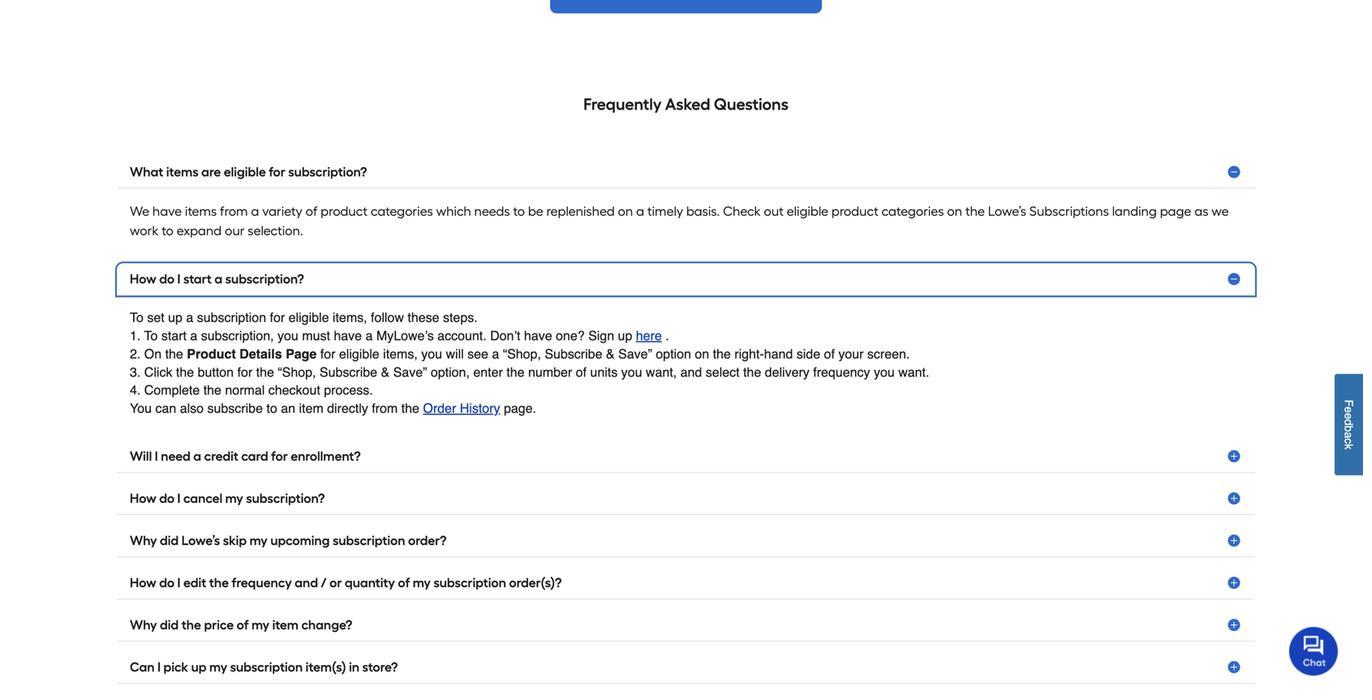 Task type: describe. For each thing, give the bounding box(es) containing it.
my right price at left bottom
[[252, 618, 270, 633]]

my for upcoming
[[250, 533, 268, 549]]

did for the
[[160, 618, 179, 633]]

selection.
[[248, 223, 303, 239]]

need
[[161, 449, 191, 464]]

of left units
[[576, 365, 587, 380]]

0 horizontal spatial &
[[381, 365, 390, 380]]

replenished
[[547, 204, 615, 219]]

your
[[839, 347, 864, 362]]

store?
[[363, 660, 398, 675]]

mylowe's
[[377, 328, 434, 343]]

what
[[130, 164, 163, 180]]

4.
[[130, 383, 141, 398]]

how do i edit the frequency and / or quantity of my subscription order(s)?
[[130, 576, 562, 591]]

basis.
[[687, 204, 720, 219]]

you down screen. on the bottom of page
[[874, 365, 895, 380]]

subscription inside button
[[333, 533, 405, 549]]

how do i start a subscription? button
[[117, 263, 1256, 296]]

1 categories from the left
[[371, 204, 433, 219]]

a down the 'follow'
[[366, 328, 373, 343]]

subscription? for what items are eligible for subscription?
[[288, 164, 367, 180]]

my down order? on the left bottom of the page
[[413, 576, 431, 591]]

select
[[706, 365, 740, 380]]

set
[[147, 310, 165, 325]]

2 product from the left
[[832, 204, 879, 219]]

b
[[1343, 426, 1356, 432]]

items inside we have items from a variety of product categories which needs to be replenished on a timely basis. check out eligible product categories on the lowe's subscriptions landing page as we work to expand our selection.
[[185, 204, 217, 219]]

a up product
[[190, 328, 198, 343]]

d
[[1343, 420, 1356, 426]]

1.
[[130, 328, 141, 343]]

questions
[[714, 95, 789, 114]]

of inside we have items from a variety of product categories which needs to be replenished on a timely basis. check out eligible product categories on the lowe's subscriptions landing page as we work to expand our selection.
[[306, 204, 318, 219]]

number
[[528, 365, 572, 380]]

skip
[[223, 533, 247, 549]]

option
[[656, 347, 692, 362]]

enrollment?
[[291, 449, 361, 464]]

follow
[[371, 310, 404, 325]]

i for start
[[177, 272, 181, 287]]

hand
[[764, 347, 793, 362]]

asked
[[665, 95, 711, 114]]

for up normal
[[237, 365, 253, 380]]

these
[[408, 310, 440, 325]]

1 vertical spatial save"
[[393, 365, 427, 380]]

a up k
[[1343, 432, 1356, 439]]

3.
[[130, 365, 141, 380]]

quantity
[[345, 576, 395, 591]]

start inside to set up a subscription for eligible items, follow these steps. 1. to start a subscription, you must have a mylowe's account. don't have one? sign up here . 2. on the product details page for eligible items, you will see a "shop, subscribe & save" option on the right-hand side of your screen. 3. click the button for the "shop, subscribe & save" option, enter the number of units you want, and select the delivery frequency you want. 4. complete the normal checkout process. you can also subscribe to an item directly from the order history page.
[[161, 328, 187, 343]]

the inside we have items from a variety of product categories which needs to be replenished on a timely basis. check out eligible product categories on the lowe's subscriptions landing page as we work to expand our selection.
[[966, 204, 985, 219]]

for up "details"
[[270, 310, 285, 325]]

0 horizontal spatial on
[[618, 204, 633, 219]]

order history link
[[423, 401, 500, 416]]

plus filled image for enrollment?
[[1227, 448, 1243, 465]]

order
[[423, 401, 456, 416]]

why did the price of my item change? button
[[117, 610, 1256, 642]]

/
[[321, 576, 327, 591]]

you
[[130, 401, 152, 416]]

option,
[[431, 365, 470, 380]]

2.
[[130, 347, 141, 362]]

our
[[225, 223, 245, 239]]

which
[[436, 204, 471, 219]]

can
[[130, 660, 155, 675]]

start inside button
[[183, 272, 212, 287]]

can i pick up my subscription item(s) in store?
[[130, 660, 398, 675]]

0 horizontal spatial items,
[[333, 310, 367, 325]]

click
[[144, 365, 172, 380]]

subscribe
[[207, 401, 263, 416]]

order(s)?
[[509, 576, 562, 591]]

i for cancel
[[177, 491, 181, 507]]

frequently
[[584, 95, 662, 114]]

see
[[468, 347, 489, 362]]

for up variety
[[269, 164, 286, 180]]

how do i edit the frequency and / or quantity of my subscription order(s)? button
[[117, 567, 1256, 600]]

subscriptions
[[1030, 204, 1110, 219]]

f e e d b a c k button
[[1335, 374, 1364, 476]]

on
[[144, 347, 162, 362]]

how for how do i start a subscription?
[[130, 272, 156, 287]]

subscription,
[[201, 328, 274, 343]]

item inside to set up a subscription for eligible items, follow these steps. 1. to start a subscription, you must have a mylowe's account. don't have one? sign up here . 2. on the product details page for eligible items, you will see a "shop, subscribe & save" option on the right-hand side of your screen. 3. click the button for the "shop, subscribe & save" option, enter the number of units you want, and select the delivery frequency you want. 4. complete the normal checkout process. you can also subscribe to an item directly from the order history page.
[[299, 401, 324, 416]]

i for edit
[[177, 576, 181, 591]]

from inside to set up a subscription for eligible items, follow these steps. 1. to start a subscription, you must have a mylowe's account. don't have one? sign up here . 2. on the product details page for eligible items, you will see a "shop, subscribe & save" option on the right-hand side of your screen. 3. click the button for the "shop, subscribe & save" option, enter the number of units you want, and select the delivery frequency you want. 4. complete the normal checkout process. you can also subscribe to an item directly from the order history page.
[[372, 401, 398, 416]]

eligible up process.
[[339, 347, 380, 362]]

and inside to set up a subscription for eligible items, follow these steps. 1. to start a subscription, you must have a mylowe's account. don't have one? sign up here . 2. on the product details page for eligible items, you will see a "shop, subscribe & save" option on the right-hand side of your screen. 3. click the button for the "shop, subscribe & save" option, enter the number of units you want, and select the delivery frequency you want. 4. complete the normal checkout process. you can also subscribe to an item directly from the order history page.
[[681, 365, 702, 380]]

needs
[[475, 204, 510, 219]]

lowe's inside button
[[182, 533, 220, 549]]

0 horizontal spatial to
[[162, 223, 174, 239]]

a right set
[[186, 310, 193, 325]]

change?
[[302, 618, 352, 633]]

.
[[666, 328, 669, 343]]

1 horizontal spatial &
[[606, 347, 615, 362]]

we have items from a variety of product categories which needs to be replenished on a timely basis. check out eligible product categories on the lowe's subscriptions landing page as we work to expand our selection.
[[130, 204, 1230, 239]]

be
[[528, 204, 544, 219]]

1 product from the left
[[321, 204, 368, 219]]

are
[[201, 164, 221, 180]]

landing
[[1113, 204, 1158, 219]]

subscription down order? on the left bottom of the page
[[434, 576, 506, 591]]

1 vertical spatial subscribe
[[320, 365, 378, 380]]

do for cancel
[[159, 491, 175, 507]]

card
[[241, 449, 268, 464]]

want,
[[646, 365, 677, 380]]

have inside we have items from a variety of product categories which needs to be replenished on a timely basis. check out eligible product categories on the lowe's subscriptions landing page as we work to expand our selection.
[[153, 204, 182, 219]]

a left variety
[[251, 204, 259, 219]]

f
[[1343, 400, 1356, 407]]

how do i cancel my subscription?
[[130, 491, 325, 507]]

must
[[302, 328, 330, 343]]

eligible up the "must"
[[289, 310, 329, 325]]

work
[[130, 223, 159, 239]]

plus filled image for order?
[[1227, 533, 1243, 549]]

1 vertical spatial items,
[[383, 347, 418, 362]]

subscription? for how do i cancel my subscription?
[[246, 491, 325, 507]]

timely
[[648, 204, 684, 219]]

why did the price of my item change?
[[130, 618, 352, 633]]

history
[[460, 401, 500, 416]]

process.
[[324, 383, 373, 398]]

of right side
[[824, 347, 835, 362]]

2 horizontal spatial up
[[618, 328, 633, 343]]

details
[[240, 347, 282, 362]]

2 horizontal spatial have
[[524, 328, 552, 343]]

why for why did lowe's skip my upcoming subscription order?
[[130, 533, 157, 549]]

can
[[155, 401, 176, 416]]

expand
[[177, 223, 222, 239]]

plus filled image inside how do i cancel my subscription? "button"
[[1227, 491, 1243, 507]]

check
[[723, 204, 761, 219]]

side
[[797, 347, 821, 362]]

i left pick
[[158, 660, 161, 675]]

here link
[[636, 328, 662, 343]]

to set up a subscription for eligible items, follow these steps. 1. to start a subscription, you must have a mylowe's account. don't have one? sign up here . 2. on the product details page for eligible items, you will see a "shop, subscribe & save" option on the right-hand side of your screen. 3. click the button for the "shop, subscribe & save" option, enter the number of units you want, and select the delivery frequency you want. 4. complete the normal checkout process. you can also subscribe to an item directly from the order history page.
[[130, 310, 930, 416]]



Task type: vqa. For each thing, say whether or not it's contained in the screenshot.
To set up a subscription for eligible items, follow these steps. 1. To start a subscription, you must have a MyLowe's account. Don't have one? Sign up here . 2. On the Product Details Page for eligible items, you will see a "Shop, Subscribe & Save" option on the right-hand side of your screen. 3. Click the button for the "Shop, Subscribe & Save" option, enter the number of units you want, and select the delivery frequency you want. 4. Complete the normal checkout process. You can also subscribe to an item directly from the Order History page.
yes



Task type: locate. For each thing, give the bounding box(es) containing it.
to up 1.
[[130, 310, 144, 325]]

1 minus filled image from the top
[[1227, 164, 1243, 180]]

subscription? for how do i start a subscription?
[[225, 272, 304, 287]]

credit
[[204, 449, 239, 464]]

of right variety
[[306, 204, 318, 219]]

how
[[130, 272, 156, 287], [130, 491, 156, 507], [130, 576, 156, 591]]

pick
[[164, 660, 188, 675]]

i left cancel
[[177, 491, 181, 507]]

minus filled image for what items are eligible for subscription?
[[1227, 164, 1243, 180]]

subscription? up why did lowe's skip my upcoming subscription order?
[[246, 491, 325, 507]]

1 horizontal spatial from
[[372, 401, 398, 416]]

2 horizontal spatial on
[[948, 204, 963, 219]]

2 horizontal spatial to
[[513, 204, 525, 219]]

lowe's
[[989, 204, 1027, 219], [182, 533, 220, 549]]

did left skip at the bottom
[[160, 533, 179, 549]]

2 e from the top
[[1343, 413, 1356, 420]]

item left change? on the left bottom
[[272, 618, 299, 633]]

0 vertical spatial subscribe
[[545, 347, 603, 362]]

0 vertical spatial item
[[299, 401, 324, 416]]

for right card
[[271, 449, 288, 464]]

one?
[[556, 328, 585, 343]]

do up set
[[159, 272, 175, 287]]

0 horizontal spatial categories
[[371, 204, 433, 219]]

"shop, up checkout on the left of the page
[[278, 365, 316, 380]]

up
[[168, 310, 183, 325], [618, 328, 633, 343], [191, 660, 207, 675]]

sign
[[589, 328, 615, 343]]

0 vertical spatial why
[[130, 533, 157, 549]]

variety
[[262, 204, 303, 219]]

frequency down your
[[814, 365, 871, 380]]

my down price at left bottom
[[209, 660, 227, 675]]

1 e from the top
[[1343, 407, 1356, 413]]

1 vertical spatial start
[[161, 328, 187, 343]]

a right the need
[[193, 449, 201, 464]]

eligible
[[224, 164, 266, 180], [787, 204, 829, 219], [289, 310, 329, 325], [339, 347, 380, 362]]

1 vertical spatial did
[[160, 618, 179, 633]]

1 horizontal spatial "shop,
[[503, 347, 541, 362]]

1 plus filled image from the top
[[1227, 575, 1243, 591]]

did for lowe's
[[160, 533, 179, 549]]

a down expand
[[215, 272, 223, 287]]

subscription inside to set up a subscription for eligible items, follow these steps. 1. to start a subscription, you must have a mylowe's account. don't have one? sign up here . 2. on the product details page for eligible items, you will see a "shop, subscribe & save" option on the right-hand side of your screen. 3. click the button for the "shop, subscribe & save" option, enter the number of units you want, and select the delivery frequency you want. 4. complete the normal checkout process. you can also subscribe to an item directly from the order history page.
[[197, 310, 266, 325]]

for
[[269, 164, 286, 180], [270, 310, 285, 325], [320, 347, 336, 362], [237, 365, 253, 380], [271, 449, 288, 464]]

why for why did the price of my item change?
[[130, 618, 157, 633]]

1 horizontal spatial up
[[191, 660, 207, 675]]

order?
[[408, 533, 447, 549]]

1 vertical spatial up
[[618, 328, 633, 343]]

of right price at left bottom
[[237, 618, 249, 633]]

1 vertical spatial "shop,
[[278, 365, 316, 380]]

will
[[446, 347, 464, 362]]

0 vertical spatial frequency
[[814, 365, 871, 380]]

also
[[180, 401, 204, 416]]

to
[[130, 310, 144, 325], [144, 328, 158, 343]]

subscription? down selection.
[[225, 272, 304, 287]]

a right "see"
[[492, 347, 499, 362]]

will i need a credit card for enrollment? button
[[117, 441, 1256, 473]]

and down option on the bottom
[[681, 365, 702, 380]]

frequency inside button
[[232, 576, 292, 591]]

2 why from the top
[[130, 618, 157, 633]]

0 vertical spatial to
[[513, 204, 525, 219]]

an
[[281, 401, 295, 416]]

plus filled image for or
[[1227, 575, 1243, 591]]

product
[[187, 347, 236, 362]]

to right 1.
[[144, 328, 158, 343]]

0 vertical spatial to
[[130, 310, 144, 325]]

up inside button
[[191, 660, 207, 675]]

1 horizontal spatial item
[[299, 401, 324, 416]]

why did lowe's skip my upcoming subscription order?
[[130, 533, 447, 549]]

and left /
[[295, 576, 318, 591]]

minus filled image up we at the top right
[[1227, 164, 1243, 180]]

do left edit
[[159, 576, 175, 591]]

plus filled image for store?
[[1227, 660, 1243, 676]]

lowe's left subscriptions
[[989, 204, 1027, 219]]

1 how from the top
[[130, 272, 156, 287]]

items up expand
[[185, 204, 217, 219]]

subscribe down one?
[[545, 347, 603, 362]]

save" down mylowe's
[[393, 365, 427, 380]]

i
[[177, 272, 181, 287], [155, 449, 158, 464], [177, 491, 181, 507], [177, 576, 181, 591], [158, 660, 161, 675]]

up right set
[[168, 310, 183, 325]]

page.
[[504, 401, 537, 416]]

frequency inside to set up a subscription for eligible items, follow these steps. 1. to start a subscription, you must have a mylowe's account. don't have one? sign up here . 2. on the product details page for eligible items, you will see a "shop, subscribe & save" option on the right-hand side of your screen. 3. click the button for the "shop, subscribe & save" option, enter the number of units you want, and select the delivery frequency you want. 4. complete the normal checkout process. you can also subscribe to an item directly from the order history page.
[[814, 365, 871, 380]]

out
[[764, 204, 784, 219]]

page
[[286, 347, 317, 362]]

i right will at the bottom of the page
[[155, 449, 158, 464]]

frequency up why did the price of my item change?
[[232, 576, 292, 591]]

k
[[1343, 444, 1356, 450]]

"shop, down don't
[[503, 347, 541, 362]]

how down will at the bottom of the page
[[130, 491, 156, 507]]

and
[[681, 365, 702, 380], [295, 576, 318, 591]]

have right "we"
[[153, 204, 182, 219]]

page
[[1161, 204, 1192, 219]]

0 vertical spatial from
[[220, 204, 248, 219]]

did
[[160, 533, 179, 549], [160, 618, 179, 633]]

plus filled image inside will i need a credit card for enrollment? button
[[1227, 448, 1243, 465]]

how up set
[[130, 272, 156, 287]]

0 vertical spatial lowe's
[[989, 204, 1027, 219]]

1 vertical spatial items
[[185, 204, 217, 219]]

frequently asked questions
[[584, 95, 789, 114]]

0 horizontal spatial item
[[272, 618, 299, 633]]

items left 'are'
[[166, 164, 199, 180]]

to left be
[[513, 204, 525, 219]]

3 plus filled image from the top
[[1227, 660, 1243, 676]]

right-
[[735, 347, 764, 362]]

to inside to set up a subscription for eligible items, follow these steps. 1. to start a subscription, you must have a mylowe's account. don't have one? sign up here . 2. on the product details page for eligible items, you will see a "shop, subscribe & save" option on the right-hand side of your screen. 3. click the button for the "shop, subscribe & save" option, enter the number of units you want, and select the delivery frequency you want. 4. complete the normal checkout process. you can also subscribe to an item directly from the order history page.
[[267, 401, 277, 416]]

0 vertical spatial start
[[183, 272, 212, 287]]

0 horizontal spatial save"
[[393, 365, 427, 380]]

do inside "button"
[[159, 491, 175, 507]]

minus filled image inside how do i start a subscription? button
[[1227, 271, 1243, 287]]

my inside "button"
[[225, 491, 243, 507]]

up left here
[[618, 328, 633, 343]]

e up d
[[1343, 407, 1356, 413]]

1 vertical spatial do
[[159, 491, 175, 507]]

a left timely
[[637, 204, 645, 219]]

0 vertical spatial minus filled image
[[1227, 164, 1243, 180]]

2 do from the top
[[159, 491, 175, 507]]

1 vertical spatial from
[[372, 401, 398, 416]]

1 did from the top
[[160, 533, 179, 549]]

0 vertical spatial items,
[[333, 310, 367, 325]]

1 vertical spatial why
[[130, 618, 157, 633]]

1 horizontal spatial on
[[695, 347, 710, 362]]

0 horizontal spatial lowe's
[[182, 533, 220, 549]]

do for start
[[159, 272, 175, 287]]

why inside button
[[130, 618, 157, 633]]

have right the "must"
[[334, 328, 362, 343]]

minus filled image for how do i start a subscription?
[[1227, 271, 1243, 287]]

1 horizontal spatial categories
[[882, 204, 944, 219]]

minus filled image
[[1227, 164, 1243, 180], [1227, 271, 1243, 287]]

my for subscription
[[209, 660, 227, 675]]

2 vertical spatial how
[[130, 576, 156, 591]]

1 do from the top
[[159, 272, 175, 287]]

of right quantity at the bottom left
[[398, 576, 410, 591]]

2 categories from the left
[[882, 204, 944, 219]]

chat invite button image
[[1290, 627, 1339, 676]]

2 minus filled image from the top
[[1227, 271, 1243, 287]]

my right cancel
[[225, 491, 243, 507]]

plus filled image
[[1227, 575, 1243, 591], [1227, 617, 1243, 634], [1227, 660, 1243, 676]]

minus filled image down we at the top right
[[1227, 271, 1243, 287]]

do left cancel
[[159, 491, 175, 507]]

1 vertical spatial to
[[162, 223, 174, 239]]

0 horizontal spatial to
[[130, 310, 144, 325]]

why
[[130, 533, 157, 549], [130, 618, 157, 633]]

0 horizontal spatial from
[[220, 204, 248, 219]]

1 horizontal spatial save"
[[619, 347, 653, 362]]

frequency
[[814, 365, 871, 380], [232, 576, 292, 591]]

0 vertical spatial do
[[159, 272, 175, 287]]

in
[[349, 660, 360, 675]]

plus filled image inside can i pick up my subscription item(s) in store? button
[[1227, 660, 1243, 676]]

0 horizontal spatial subscribe
[[320, 365, 378, 380]]

save" down here link
[[619, 347, 653, 362]]

my right skip at the bottom
[[250, 533, 268, 549]]

& down mylowe's
[[381, 365, 390, 380]]

2 how from the top
[[130, 491, 156, 507]]

want.
[[899, 365, 930, 380]]

plus filled image inside 'why did the price of my item change?' button
[[1227, 617, 1243, 634]]

&
[[606, 347, 615, 362], [381, 365, 390, 380]]

0 vertical spatial "shop,
[[503, 347, 541, 362]]

eligible right the out
[[787, 204, 829, 219]]

1 vertical spatial item
[[272, 618, 299, 633]]

checkout
[[268, 383, 320, 398]]

subscription up quantity at the bottom left
[[333, 533, 405, 549]]

1 vertical spatial to
[[144, 328, 158, 343]]

c
[[1343, 439, 1356, 444]]

eligible right 'are'
[[224, 164, 266, 180]]

minus filled image inside what items are eligible for subscription? button
[[1227, 164, 1243, 180]]

1 horizontal spatial subscribe
[[545, 347, 603, 362]]

1 vertical spatial lowe's
[[182, 533, 220, 549]]

1 horizontal spatial to
[[267, 401, 277, 416]]

my inside button
[[250, 533, 268, 549]]

subscription? inside "button"
[[246, 491, 325, 507]]

did up pick
[[160, 618, 179, 633]]

subscription down why did the price of my item change?
[[230, 660, 303, 675]]

1 vertical spatial minus filled image
[[1227, 271, 1243, 287]]

eligible inside we have items from a variety of product categories which needs to be replenished on a timely basis. check out eligible product categories on the lowe's subscriptions landing page as we work to expand our selection.
[[787, 204, 829, 219]]

a
[[251, 204, 259, 219], [637, 204, 645, 219], [215, 272, 223, 287], [186, 310, 193, 325], [190, 328, 198, 343], [366, 328, 373, 343], [492, 347, 499, 362], [1343, 432, 1356, 439], [193, 449, 201, 464]]

3 plus filled image from the top
[[1227, 533, 1243, 549]]

item right 'an'
[[299, 401, 324, 416]]

item inside button
[[272, 618, 299, 633]]

lowe's inside we have items from a variety of product categories which needs to be replenished on a timely basis. check out eligible product categories on the lowe's subscriptions landing page as we work to expand our selection.
[[989, 204, 1027, 219]]

1 horizontal spatial product
[[832, 204, 879, 219]]

2 vertical spatial do
[[159, 576, 175, 591]]

0 vertical spatial plus filled image
[[1227, 448, 1243, 465]]

and inside button
[[295, 576, 318, 591]]

plus filled image inside why did lowe's skip my upcoming subscription order? button
[[1227, 533, 1243, 549]]

you
[[278, 328, 299, 343], [422, 347, 442, 362], [622, 365, 643, 380], [874, 365, 895, 380]]

1 horizontal spatial to
[[144, 328, 158, 343]]

0 vertical spatial &
[[606, 347, 615, 362]]

1 horizontal spatial lowe's
[[989, 204, 1027, 219]]

plus filled image
[[1227, 448, 1243, 465], [1227, 491, 1243, 507], [1227, 533, 1243, 549]]

i down expand
[[177, 272, 181, 287]]

account.
[[438, 328, 487, 343]]

did inside button
[[160, 533, 179, 549]]

items, down mylowe's
[[383, 347, 418, 362]]

subscription up subscription,
[[197, 310, 266, 325]]

2 did from the top
[[160, 618, 179, 633]]

lowe's left skip at the bottom
[[182, 533, 220, 549]]

2 plus filled image from the top
[[1227, 617, 1243, 634]]

how do i cancel my subscription? button
[[117, 483, 1256, 515]]

start down set
[[161, 328, 187, 343]]

1 vertical spatial how
[[130, 491, 156, 507]]

0 horizontal spatial frequency
[[232, 576, 292, 591]]

we
[[130, 204, 149, 219]]

up right pick
[[191, 660, 207, 675]]

1 vertical spatial plus filled image
[[1227, 617, 1243, 634]]

& up units
[[606, 347, 615, 362]]

3 how from the top
[[130, 576, 156, 591]]

plus filled image inside how do i edit the frequency and / or quantity of my subscription order(s)? button
[[1227, 575, 1243, 591]]

steps.
[[443, 310, 478, 325]]

how for how do i edit the frequency and / or quantity of my subscription order(s)?
[[130, 576, 156, 591]]

f e e d b a c k
[[1343, 400, 1356, 450]]

you left will
[[422, 347, 442, 362]]

1 why from the top
[[130, 533, 157, 549]]

0 vertical spatial subscription?
[[288, 164, 367, 180]]

how left edit
[[130, 576, 156, 591]]

eligible inside button
[[224, 164, 266, 180]]

how for how do i cancel my subscription?
[[130, 491, 156, 507]]

subscription? up variety
[[288, 164, 367, 180]]

have left one?
[[524, 328, 552, 343]]

to left 'an'
[[267, 401, 277, 416]]

subscribe up process.
[[320, 365, 378, 380]]

1 vertical spatial frequency
[[232, 576, 292, 591]]

2 vertical spatial plus filled image
[[1227, 660, 1243, 676]]

1 horizontal spatial frequency
[[814, 365, 871, 380]]

1 vertical spatial &
[[381, 365, 390, 380]]

item
[[299, 401, 324, 416], [272, 618, 299, 633]]

2 vertical spatial to
[[267, 401, 277, 416]]

0 vertical spatial did
[[160, 533, 179, 549]]

here
[[636, 328, 662, 343]]

will i need a credit card for enrollment?
[[130, 449, 361, 464]]

0 horizontal spatial "shop,
[[278, 365, 316, 380]]

0 horizontal spatial and
[[295, 576, 318, 591]]

my for subscription?
[[225, 491, 243, 507]]

0 vertical spatial how
[[130, 272, 156, 287]]

0 vertical spatial items
[[166, 164, 199, 180]]

did inside button
[[160, 618, 179, 633]]

start down expand
[[183, 272, 212, 287]]

you up page
[[278, 328, 299, 343]]

0 horizontal spatial product
[[321, 204, 368, 219]]

from right the directly
[[372, 401, 398, 416]]

0 vertical spatial up
[[168, 310, 183, 325]]

1 vertical spatial subscription?
[[225, 272, 304, 287]]

2 vertical spatial plus filled image
[[1227, 533, 1243, 549]]

1 vertical spatial plus filled image
[[1227, 491, 1243, 507]]

1 vertical spatial and
[[295, 576, 318, 591]]

items, left the 'follow'
[[333, 310, 367, 325]]

can i pick up my subscription item(s) in store? button
[[117, 652, 1256, 684]]

start
[[183, 272, 212, 287], [161, 328, 187, 343]]

you right units
[[622, 365, 643, 380]]

0 vertical spatial plus filled image
[[1227, 575, 1243, 591]]

will
[[130, 449, 152, 464]]

0 horizontal spatial have
[[153, 204, 182, 219]]

item(s)
[[306, 660, 346, 675]]

subscribe
[[545, 347, 603, 362], [320, 365, 378, 380]]

from inside we have items from a variety of product categories which needs to be replenished on a timely basis. check out eligible product categories on the lowe's subscriptions landing page as we work to expand our selection.
[[220, 204, 248, 219]]

3 do from the top
[[159, 576, 175, 591]]

items inside button
[[166, 164, 199, 180]]

2 vertical spatial subscription?
[[246, 491, 325, 507]]

1 plus filled image from the top
[[1227, 448, 1243, 465]]

on
[[618, 204, 633, 219], [948, 204, 963, 219], [695, 347, 710, 362]]

0 horizontal spatial up
[[168, 310, 183, 325]]

from up our
[[220, 204, 248, 219]]

1 horizontal spatial have
[[334, 328, 362, 343]]

units
[[591, 365, 618, 380]]

1 horizontal spatial and
[[681, 365, 702, 380]]

enter
[[474, 365, 503, 380]]

how do i start a subscription?
[[130, 272, 304, 287]]

2 vertical spatial up
[[191, 660, 207, 675]]

items,
[[333, 310, 367, 325], [383, 347, 418, 362]]

what items are eligible for subscription? button
[[117, 156, 1256, 189]]

from
[[220, 204, 248, 219], [372, 401, 398, 416]]

delivery
[[765, 365, 810, 380]]

edit
[[183, 576, 206, 591]]

price
[[204, 618, 234, 633]]

for down the "must"
[[320, 347, 336, 362]]

0 vertical spatial and
[[681, 365, 702, 380]]

how inside "button"
[[130, 491, 156, 507]]

i inside "button"
[[177, 491, 181, 507]]

subscription
[[197, 310, 266, 325], [333, 533, 405, 549], [434, 576, 506, 591], [230, 660, 303, 675]]

do for edit
[[159, 576, 175, 591]]

1 horizontal spatial items,
[[383, 347, 418, 362]]

to right the work
[[162, 223, 174, 239]]

complete
[[144, 383, 200, 398]]

save"
[[619, 347, 653, 362], [393, 365, 427, 380]]

0 vertical spatial save"
[[619, 347, 653, 362]]

e up b
[[1343, 413, 1356, 420]]

have
[[153, 204, 182, 219], [334, 328, 362, 343], [524, 328, 552, 343]]

on inside to set up a subscription for eligible items, follow these steps. 1. to start a subscription, you must have a mylowe's account. don't have one? sign up here . 2. on the product details page for eligible items, you will see a "shop, subscribe & save" option on the right-hand side of your screen. 3. click the button for the "shop, subscribe & save" option, enter the number of units you want, and select the delivery frequency you want. 4. complete the normal checkout process. you can also subscribe to an item directly from the order history page.
[[695, 347, 710, 362]]

2 plus filled image from the top
[[1227, 491, 1243, 507]]

i left edit
[[177, 576, 181, 591]]

why inside button
[[130, 533, 157, 549]]



